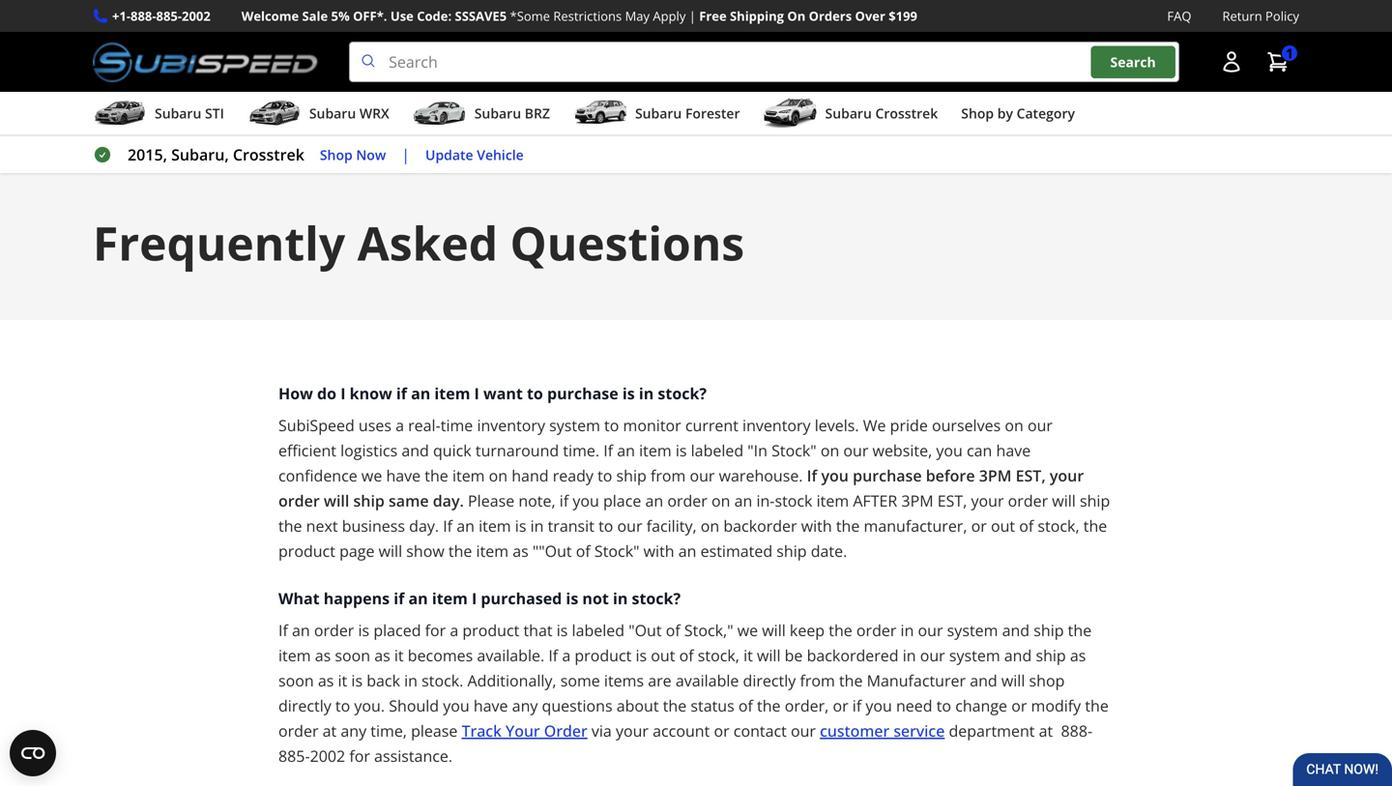 Task type: locate. For each thing, give the bounding box(es) containing it.
is
[[623, 383, 635, 404], [676, 440, 687, 461], [515, 515, 526, 536], [566, 588, 578, 609], [358, 620, 370, 641], [557, 620, 568, 641], [636, 645, 647, 666], [351, 670, 363, 691]]

1 vertical spatial a
[[450, 620, 459, 641]]

ship inside subispeed uses a real-time inventory system to monitor current inventory levels. we pride ourselves on our efficient logistics and quick turnaround time. if an item is labeled "in stock" on our website, you can have confidence we have the item on hand ready to ship from our warehouse.
[[616, 465, 647, 486]]

crosstrek inside dropdown button
[[876, 104, 938, 122]]

frequently asked questions
[[93, 211, 745, 274]]

0 vertical spatial est,
[[1016, 465, 1046, 486]]

0 horizontal spatial 2002
[[182, 7, 211, 25]]

purchase up "time."
[[547, 383, 619, 404]]

stock? up "out
[[632, 588, 681, 609]]

our
[[1028, 415, 1053, 436], [844, 440, 869, 461], [690, 465, 715, 486], [617, 515, 643, 536], [918, 620, 943, 641], [920, 645, 945, 666], [791, 720, 816, 741]]

""out
[[533, 541, 572, 561]]

open widget image
[[10, 730, 56, 776]]

backordered
[[807, 645, 899, 666]]

1 vertical spatial labeled
[[572, 620, 625, 641]]

if up show
[[443, 515, 453, 536]]

search input field
[[349, 42, 1180, 82]]

if up stock
[[807, 465, 817, 486]]

and inside subispeed uses a real-time inventory system to monitor current inventory levels. we pride ourselves on our efficient logistics and quick turnaround time. if an item is labeled "in stock" on our website, you can have confidence we have the item on hand ready to ship from our warehouse.
[[402, 440, 429, 461]]

1 vertical spatial |
[[402, 144, 410, 165]]

0 vertical spatial 2002
[[182, 7, 211, 25]]

shop inside dropdown button
[[961, 104, 994, 122]]

stock? up current
[[658, 383, 707, 404]]

0 horizontal spatial from
[[651, 465, 686, 486]]

is up if you purchase before 3pm est, your order will ship same day.
[[676, 440, 687, 461]]

as left ""out
[[513, 541, 529, 561]]

subaru for subaru crosstrek
[[825, 104, 872, 122]]

0 horizontal spatial directly
[[278, 695, 331, 716]]

1 vertical spatial from
[[800, 670, 835, 691]]

for down you.
[[349, 746, 370, 766]]

is down note,
[[515, 515, 526, 536]]

it down placed
[[394, 645, 404, 666]]

1 horizontal spatial |
[[689, 7, 696, 25]]

0 vertical spatial 3pm
[[979, 465, 1012, 486]]

you down levels. at the bottom right
[[821, 465, 849, 486]]

4 subaru from the left
[[635, 104, 682, 122]]

0 vertical spatial crosstrek
[[876, 104, 938, 122]]

out up are
[[651, 645, 675, 666]]

0 horizontal spatial a
[[396, 415, 404, 436]]

0 horizontal spatial your
[[616, 720, 649, 741]]

ourselves
[[932, 415, 1001, 436]]

1 subaru from the left
[[155, 104, 201, 122]]

1 horizontal spatial directly
[[743, 670, 796, 691]]

5%
[[331, 7, 350, 25]]

subaru left wrx
[[309, 104, 356, 122]]

not
[[582, 588, 609, 609]]

day. right same
[[433, 490, 464, 511]]

1 at from the left
[[323, 720, 337, 741]]

shipping
[[730, 7, 784, 25]]

pride
[[890, 415, 928, 436]]

a subaru sti thumbnail image image
[[93, 99, 147, 128]]

1 vertical spatial purchase
[[853, 465, 922, 486]]

an down monitor
[[617, 440, 635, 461]]

0 horizontal spatial stock"
[[595, 541, 640, 561]]

if right "time."
[[604, 440, 613, 461]]

2 subaru from the left
[[309, 104, 356, 122]]

about
[[617, 695, 659, 716]]

directly
[[743, 670, 796, 691], [278, 695, 331, 716]]

will
[[324, 490, 349, 511], [1052, 490, 1076, 511], [379, 541, 402, 561], [762, 620, 786, 641], [757, 645, 781, 666], [1002, 670, 1025, 691]]

now
[[356, 145, 386, 164]]

by
[[998, 104, 1013, 122]]

or up "customer"
[[833, 695, 849, 716]]

subaru forester button
[[573, 96, 740, 135]]

questions
[[510, 211, 745, 274]]

the
[[425, 465, 448, 486], [278, 515, 302, 536], [836, 515, 860, 536], [1084, 515, 1107, 536], [449, 541, 472, 561], [829, 620, 853, 641], [1068, 620, 1092, 641], [839, 670, 863, 691], [663, 695, 687, 716], [757, 695, 781, 716], [1085, 695, 1109, 716]]

2 vertical spatial have
[[474, 695, 508, 716]]

2 horizontal spatial it
[[744, 645, 753, 666]]

1 horizontal spatial 2002
[[310, 746, 345, 766]]

stock" down place
[[595, 541, 640, 561]]

purchase up after
[[853, 465, 922, 486]]

est, inside if you purchase before 3pm est, your order will ship same day.
[[1016, 465, 1046, 486]]

1 horizontal spatial have
[[474, 695, 508, 716]]

is inside please note, if you place an order on an in-stock item after 3pm est, your order will ship the next business day. if an item is in transit to our facility, on backorder with the manufacturer, or out of stock, the product page will show the item as ""out of stock" with an estimated ship date.
[[515, 515, 526, 536]]

subispeed
[[278, 415, 355, 436]]

inventory up turnaround
[[477, 415, 545, 436]]

1 vertical spatial stock"
[[595, 541, 640, 561]]

system up "change"
[[949, 645, 1000, 666]]

in inside please note, if you place an order on an in-stock item after 3pm est, your order will ship the next business day. if an item is in transit to our facility, on backorder with the manufacturer, or out of stock, the product page will show the item as ""out of stock" with an estimated ship date.
[[530, 515, 544, 536]]

or down before
[[971, 515, 987, 536]]

questions
[[542, 695, 613, 716]]

0 vertical spatial your
[[1050, 465, 1084, 486]]

time,
[[371, 720, 407, 741]]

shop by category
[[961, 104, 1075, 122]]

est, down before
[[938, 490, 967, 511]]

0 vertical spatial out
[[991, 515, 1015, 536]]

welcome
[[241, 7, 299, 25]]

0 horizontal spatial labeled
[[572, 620, 625, 641]]

0 vertical spatial stock?
[[658, 383, 707, 404]]

2 vertical spatial product
[[575, 645, 632, 666]]

1 vertical spatial 2002
[[310, 746, 345, 766]]

system up "time."
[[549, 415, 600, 436]]

system inside subispeed uses a real-time inventory system to monitor current inventory levels. we pride ourselves on our efficient logistics and quick turnaround time. if an item is labeled "in stock" on our website, you can have confidence we have the item on hand ready to ship from our warehouse.
[[549, 415, 600, 436]]

"out
[[629, 620, 662, 641]]

1 vertical spatial shop
[[320, 145, 353, 164]]

have
[[996, 440, 1031, 461], [386, 465, 421, 486], [474, 695, 508, 716]]

i right do
[[341, 383, 346, 404]]

1 vertical spatial day.
[[409, 515, 439, 536]]

1 horizontal spatial from
[[800, 670, 835, 691]]

inventory up '"in'
[[743, 415, 811, 436]]

1 vertical spatial directly
[[278, 695, 331, 716]]

system up manufacturer
[[947, 620, 998, 641]]

items
[[604, 670, 644, 691]]

if down what
[[278, 620, 288, 641]]

item
[[435, 383, 470, 404], [639, 440, 672, 461], [452, 465, 485, 486], [817, 490, 849, 511], [479, 515, 511, 536], [476, 541, 509, 561], [432, 588, 468, 609], [278, 645, 311, 666]]

available.
[[477, 645, 545, 666]]

for inside department at  888- 885-2002 for assistance.
[[349, 746, 370, 766]]

directly down "be"
[[743, 670, 796, 691]]

if inside please note, if you place an order on an in-stock item after 3pm est, your order will ship the next business day. if an item is in transit to our facility, on backorder with the manufacturer, or out of stock, the product page will show the item as ""out of stock" with an estimated ship date.
[[560, 490, 569, 511]]

should
[[389, 695, 439, 716]]

a inside subispeed uses a real-time inventory system to monitor current inventory levels. we pride ourselves on our efficient logistics and quick turnaround time. if an item is labeled "in stock" on our website, you can have confidence we have the item on hand ready to ship from our warehouse.
[[396, 415, 404, 436]]

2002 for +1-888-885-2002
[[182, 7, 211, 25]]

out
[[991, 515, 1015, 536], [651, 645, 675, 666]]

if you purchase before 3pm est, your order will ship same day.
[[278, 465, 1084, 511]]

at inside if an order is placed for a product that is labeled "out of stock," we will keep the order in our system and ship the item as soon as it becomes available. if a product is out of stock, it will be backordered in our system and ship as soon as it is back in stock. additionally, some items are available directly from the manufacturer and will shop directly to you. should you have any questions about the status of the order, or if you need to change or modify the order at any time, please
[[323, 720, 337, 741]]

0 horizontal spatial stock,
[[698, 645, 740, 666]]

1 horizontal spatial out
[[991, 515, 1015, 536]]

an up facility,
[[645, 490, 664, 511]]

0 vertical spatial stock"
[[772, 440, 817, 461]]

for inside if an order is placed for a product that is labeled "out of stock," we will keep the order in our system and ship the item as soon as it becomes available. if a product is out of stock, it will be backordered in our system and ship as soon as it is back in stock. additionally, some items are available directly from the manufacturer and will shop directly to you. should you have any questions about the status of the order, or if you need to change or modify the order at any time, please
[[425, 620, 446, 641]]

day. up show
[[409, 515, 439, 536]]

0 horizontal spatial at
[[323, 720, 337, 741]]

3pm down the can in the right bottom of the page
[[979, 465, 1012, 486]]

as
[[513, 541, 529, 561], [315, 645, 331, 666], [374, 645, 390, 666], [1070, 645, 1086, 666], [318, 670, 334, 691]]

0 horizontal spatial soon
[[278, 670, 314, 691]]

a up becomes
[[450, 620, 459, 641]]

1 vertical spatial we
[[737, 620, 758, 641]]

1 horizontal spatial inventory
[[743, 415, 811, 436]]

shop left by
[[961, 104, 994, 122]]

1 vertical spatial any
[[341, 720, 367, 741]]

to down place
[[599, 515, 613, 536]]

on up please
[[489, 465, 508, 486]]

0 vertical spatial system
[[549, 415, 600, 436]]

0 horizontal spatial inventory
[[477, 415, 545, 436]]

5 subaru from the left
[[825, 104, 872, 122]]

1 horizontal spatial soon
[[335, 645, 370, 666]]

order,
[[785, 695, 829, 716]]

0 vertical spatial purchase
[[547, 383, 619, 404]]

subaru for subaru brz
[[475, 104, 521, 122]]

1 vertical spatial est,
[[938, 490, 967, 511]]

0 vertical spatial 885-
[[156, 7, 182, 25]]

is right that
[[557, 620, 568, 641]]

system
[[549, 415, 600, 436], [947, 620, 998, 641], [949, 645, 1000, 666]]

track your order via your account or contact our customer service
[[462, 720, 945, 741]]

0 vertical spatial day.
[[433, 490, 464, 511]]

out inside please note, if you place an order on an in-stock item after 3pm est, your order will ship the next business day. if an item is in transit to our facility, on backorder with the manufacturer, or out of stock, the product page will show the item as ""out of stock" with an estimated ship date.
[[991, 515, 1015, 536]]

uses
[[359, 415, 392, 436]]

item down show
[[432, 588, 468, 609]]

1 horizontal spatial product
[[463, 620, 520, 641]]

product inside please note, if you place an order on an in-stock item after 3pm est, your order will ship the next business day. if an item is in transit to our facility, on backorder with the manufacturer, or out of stock, the product page will show the item as ""out of stock" with an estimated ship date.
[[278, 541, 335, 561]]

0 vertical spatial labeled
[[691, 440, 744, 461]]

to right need
[[937, 695, 951, 716]]

0 vertical spatial for
[[425, 620, 446, 641]]

have up same
[[386, 465, 421, 486]]

3pm up manufacturer,
[[902, 490, 934, 511]]

at inside department at  888- 885-2002 for assistance.
[[1039, 720, 1053, 741]]

0 horizontal spatial |
[[402, 144, 410, 165]]

order
[[278, 490, 320, 511], [668, 490, 708, 511], [1008, 490, 1048, 511], [314, 620, 354, 641], [857, 620, 897, 641], [278, 720, 319, 741]]

status
[[691, 695, 735, 716]]

3 subaru from the left
[[475, 104, 521, 122]]

0 horizontal spatial est,
[[938, 490, 967, 511]]

with up date.
[[801, 515, 832, 536]]

department at  888- 885-2002 for assistance.
[[278, 720, 1093, 766]]

1 horizontal spatial any
[[512, 695, 538, 716]]

if
[[604, 440, 613, 461], [807, 465, 817, 486], [443, 515, 453, 536], [278, 620, 288, 641], [549, 645, 558, 666]]

from up order,
[[800, 670, 835, 691]]

subaru sti button
[[93, 96, 224, 135]]

shop left now
[[320, 145, 353, 164]]

subaru inside dropdown button
[[309, 104, 356, 122]]

or inside please note, if you place an order on an in-stock item after 3pm est, your order will ship the next business day. if an item is in transit to our facility, on backorder with the manufacturer, or out of stock, the product page will show the item as ""out of stock" with an estimated ship date.
[[971, 515, 987, 536]]

1 vertical spatial your
[[971, 490, 1004, 511]]

subaru left 'brz'
[[475, 104, 521, 122]]

your
[[1050, 465, 1084, 486], [971, 490, 1004, 511], [616, 720, 649, 741]]

1 horizontal spatial shop
[[961, 104, 994, 122]]

1 horizontal spatial your
[[971, 490, 1004, 511]]

1 horizontal spatial we
[[737, 620, 758, 641]]

additionally,
[[468, 670, 557, 691]]

off*.
[[353, 7, 387, 25]]

it left "be"
[[744, 645, 753, 666]]

in
[[639, 383, 654, 404], [530, 515, 544, 536], [613, 588, 628, 609], [901, 620, 914, 641], [903, 645, 916, 666], [404, 670, 418, 691]]

0 vertical spatial stock,
[[1038, 515, 1080, 536]]

1 horizontal spatial for
[[425, 620, 446, 641]]

0 horizontal spatial with
[[644, 541, 675, 561]]

1 horizontal spatial purchase
[[853, 465, 922, 486]]

subispeed logo image
[[93, 42, 318, 82]]

1 horizontal spatial with
[[801, 515, 832, 536]]

an
[[411, 383, 431, 404], [617, 440, 635, 461], [645, 490, 664, 511], [734, 490, 753, 511], [457, 515, 475, 536], [679, 541, 697, 561], [409, 588, 428, 609], [292, 620, 310, 641]]

or down status
[[714, 720, 730, 741]]

i left purchased on the bottom left of page
[[472, 588, 477, 609]]

1 horizontal spatial crosstrek
[[876, 104, 938, 122]]

0 horizontal spatial it
[[338, 670, 347, 691]]

item down monitor
[[639, 440, 672, 461]]

you up before
[[936, 440, 963, 461]]

i
[[341, 383, 346, 404], [474, 383, 479, 404], [472, 588, 477, 609]]

stock, inside if an order is placed for a product that is labeled "out of stock," we will keep the order in our system and ship the item as soon as it becomes available. if a product is out of stock, it will be backordered in our system and ship as soon as it is back in stock. additionally, some items are available directly from the manufacturer and will shop directly to you. should you have any questions about the status of the order, or if you need to change or modify the order at any time, please
[[698, 645, 740, 666]]

an left in-
[[734, 490, 753, 511]]

ship inside if you purchase before 3pm est, your order will ship same day.
[[353, 490, 385, 511]]

directly left you.
[[278, 695, 331, 716]]

to left you.
[[335, 695, 350, 716]]

levels.
[[815, 415, 859, 436]]

2002 up subispeed logo
[[182, 7, 211, 25]]

labeled down not on the bottom left
[[572, 620, 625, 641]]

2 vertical spatial a
[[562, 645, 571, 666]]

stock" inside please note, if you place an order on an in-stock item after 3pm est, your order will ship the next business day. if an item is in transit to our facility, on backorder with the manufacturer, or out of stock, the product page will show the item as ""out of stock" with an estimated ship date.
[[595, 541, 640, 561]]

on
[[1005, 415, 1024, 436], [821, 440, 840, 461], [489, 465, 508, 486], [712, 490, 730, 511], [701, 515, 720, 536]]

2 horizontal spatial have
[[996, 440, 1031, 461]]

any up track your order link on the bottom of the page
[[512, 695, 538, 716]]

out inside if an order is placed for a product that is labeled "out of stock," we will keep the order in our system and ship the item as soon as it becomes available. if a product is out of stock, it will be backordered in our system and ship as soon as it is back in stock. additionally, some items are available directly from the manufacturer and will shop directly to you. should you have any questions about the status of the order, or if you need to change or modify the order at any time, please
[[651, 645, 675, 666]]

1 vertical spatial out
[[651, 645, 675, 666]]

1 vertical spatial 3pm
[[902, 490, 934, 511]]

use
[[391, 7, 414, 25]]

2 at from the left
[[1039, 720, 1053, 741]]

stock"
[[772, 440, 817, 461], [595, 541, 640, 561]]

0 vertical spatial shop
[[961, 104, 994, 122]]

labeled down current
[[691, 440, 744, 461]]

you down ready
[[573, 490, 599, 511]]

subaru left forester
[[635, 104, 682, 122]]

from up facility,
[[651, 465, 686, 486]]

have right the can in the right bottom of the page
[[996, 440, 1031, 461]]

an down what
[[292, 620, 310, 641]]

0 horizontal spatial 3pm
[[902, 490, 934, 511]]

with down facility,
[[644, 541, 675, 561]]

to inside please note, if you place an order on an in-stock item after 3pm est, your order will ship the next business day. if an item is in transit to our facility, on backorder with the manufacturer, or out of stock, the product page will show the item as ""out of stock" with an estimated ship date.
[[599, 515, 613, 536]]

on up estimated
[[701, 515, 720, 536]]

and
[[402, 440, 429, 461], [1002, 620, 1030, 641], [1004, 645, 1032, 666], [970, 670, 998, 691]]

1 horizontal spatial est,
[[1016, 465, 1046, 486]]

efficient
[[278, 440, 336, 461]]

product down next
[[278, 541, 335, 561]]

2015,
[[128, 144, 167, 165]]

0 horizontal spatial 885-
[[156, 7, 182, 25]]

1 vertical spatial 885-
[[278, 746, 310, 766]]

time.
[[563, 440, 600, 461]]

or
[[971, 515, 987, 536], [833, 695, 849, 716], [1012, 695, 1027, 716], [714, 720, 730, 741]]

have up the track
[[474, 695, 508, 716]]

2 horizontal spatial your
[[1050, 465, 1084, 486]]

shop
[[1029, 670, 1065, 691]]

0 horizontal spatial have
[[386, 465, 421, 486]]

how
[[278, 383, 313, 404]]

for up becomes
[[425, 620, 446, 641]]

0 horizontal spatial for
[[349, 746, 370, 766]]

purchase inside if you purchase before 3pm est, your order will ship same day.
[[853, 465, 922, 486]]

i left want
[[474, 383, 479, 404]]

2002
[[182, 7, 211, 25], [310, 746, 345, 766]]

soon down what
[[278, 670, 314, 691]]

an down facility,
[[679, 541, 697, 561]]

est, right before
[[1016, 465, 1046, 486]]

shop for shop by category
[[961, 104, 994, 122]]

1 horizontal spatial stock"
[[772, 440, 817, 461]]

please
[[468, 490, 515, 511]]

0 vertical spatial a
[[396, 415, 404, 436]]

0 horizontal spatial out
[[651, 645, 675, 666]]

a up some
[[562, 645, 571, 666]]

1 vertical spatial product
[[463, 620, 520, 641]]

2002 inside department at  888- 885-2002 for assistance.
[[310, 746, 345, 766]]

0 horizontal spatial crosstrek
[[233, 144, 304, 165]]

| left free
[[689, 7, 696, 25]]

or left modify
[[1012, 695, 1027, 716]]

a subaru wrx thumbnail image image
[[247, 99, 302, 128]]

may
[[625, 7, 650, 25]]

warehouse.
[[719, 465, 803, 486]]

a subaru brz thumbnail image image
[[413, 99, 467, 128]]

a left real-
[[396, 415, 404, 436]]

product up items at the bottom left
[[575, 645, 632, 666]]

an up real-
[[411, 383, 431, 404]]

1 vertical spatial stock?
[[632, 588, 681, 609]]

at left time,
[[323, 720, 337, 741]]

"in
[[748, 440, 768, 461]]

search button
[[1091, 46, 1176, 78]]

0 vertical spatial we
[[362, 465, 382, 486]]

1 vertical spatial stock,
[[698, 645, 740, 666]]

update vehicle button
[[426, 144, 524, 166]]

item right stock
[[817, 490, 849, 511]]

a
[[396, 415, 404, 436], [450, 620, 459, 641], [562, 645, 571, 666]]

1 vertical spatial soon
[[278, 670, 314, 691]]

any
[[512, 695, 538, 716], [341, 720, 367, 741]]

that
[[524, 620, 553, 641]]

soon up 'back'
[[335, 645, 370, 666]]

is down happens
[[358, 620, 370, 641]]

1 horizontal spatial at
[[1039, 720, 1053, 741]]

| right now
[[402, 144, 410, 165]]

it left 'back'
[[338, 670, 347, 691]]

0 vertical spatial with
[[801, 515, 832, 536]]

product
[[278, 541, 335, 561], [463, 620, 520, 641], [575, 645, 632, 666]]

0 horizontal spatial we
[[362, 465, 382, 486]]

1 horizontal spatial stock,
[[1038, 515, 1080, 536]]

keep
[[790, 620, 825, 641]]

day. inside please note, if you place an order on an in-stock item after 3pm est, your order will ship the next business day. if an item is in transit to our facility, on backorder with the manufacturer, or out of stock, the product page will show the item as ""out of stock" with an estimated ship date.
[[409, 515, 439, 536]]

885- inside department at  888- 885-2002 for assistance.
[[278, 746, 310, 766]]

3pm
[[979, 465, 1012, 486], [902, 490, 934, 511]]

1 vertical spatial have
[[386, 465, 421, 486]]

show
[[406, 541, 445, 561]]

0 vertical spatial product
[[278, 541, 335, 561]]



Task type: vqa. For each thing, say whether or not it's contained in the screenshot.
subaru wrx DROPDOWN BUTTON
yes



Task type: describe. For each thing, give the bounding box(es) containing it.
track your order link
[[462, 720, 588, 741]]

contact
[[734, 720, 787, 741]]

hand
[[512, 465, 549, 486]]

on
[[787, 7, 806, 25]]

page
[[339, 541, 375, 561]]

please
[[411, 720, 458, 741]]

you inside if you purchase before 3pm est, your order will ship same day.
[[821, 465, 849, 486]]

after
[[853, 490, 898, 511]]

do
[[317, 383, 337, 404]]

2015, subaru, crosstrek
[[128, 144, 304, 165]]

to left monitor
[[604, 415, 619, 436]]

becomes
[[408, 645, 473, 666]]

an up placed
[[409, 588, 428, 609]]

estimated
[[701, 541, 773, 561]]

we inside subispeed uses a real-time inventory system to monitor current inventory levels. we pride ourselves on our efficient logistics and quick turnaround time. if an item is labeled "in stock" on our website, you can have confidence we have the item on hand ready to ship from our warehouse.
[[362, 465, 382, 486]]

will inside if you purchase before 3pm est, your order will ship same day.
[[324, 490, 349, 511]]

item up what happens if an item i purchased is not in stock?
[[476, 541, 509, 561]]

subaru wrx button
[[247, 96, 389, 135]]

placed
[[374, 620, 421, 641]]

item down please
[[479, 515, 511, 536]]

you.
[[354, 695, 385, 716]]

day. inside if you purchase before 3pm est, your order will ship same day.
[[433, 490, 464, 511]]

return policy link
[[1223, 6, 1300, 26]]

next
[[306, 515, 338, 536]]

0 horizontal spatial purchase
[[547, 383, 619, 404]]

you inside please note, if you place an order on an in-stock item after 3pm est, your order will ship the next business day. if an item is in transit to our facility, on backorder with the manufacturer, or out of stock, the product page will show the item as ""out of stock" with an estimated ship date.
[[573, 490, 599, 511]]

item up time
[[435, 383, 470, 404]]

if down that
[[549, 645, 558, 666]]

shop now
[[320, 145, 386, 164]]

sale
[[302, 7, 328, 25]]

back
[[367, 670, 400, 691]]

button image
[[1220, 50, 1243, 74]]

how do i know if an item i want to purchase is in stock?
[[278, 383, 707, 404]]

you up customer service link
[[866, 695, 892, 716]]

is down "out
[[636, 645, 647, 666]]

shop for shop now
[[320, 145, 353, 164]]

asked
[[357, 211, 498, 274]]

as up modify
[[1070, 645, 1086, 666]]

subaru for subaru wrx
[[309, 104, 356, 122]]

assistance.
[[374, 746, 453, 766]]

turnaround
[[476, 440, 559, 461]]

your inside please note, if you place an order on an in-stock item after 3pm est, your order will ship the next business day. if an item is in transit to our facility, on backorder with the manufacturer, or out of stock, the product page will show the item as ""out of stock" with an estimated ship date.
[[971, 490, 1004, 511]]

if up placed
[[394, 588, 405, 609]]

1 horizontal spatial it
[[394, 645, 404, 666]]

your inside if you purchase before 3pm est, your order will ship same day.
[[1050, 465, 1084, 486]]

update vehicle
[[426, 145, 524, 164]]

what happens if an item i purchased is not in stock?
[[278, 588, 681, 609]]

order inside if you purchase before 3pm est, your order will ship same day.
[[278, 490, 320, 511]]

an inside subispeed uses a real-time inventory system to monitor current inventory levels. we pride ourselves on our efficient logistics and quick turnaround time. if an item is labeled "in stock" on our website, you can have confidence we have the item on hand ready to ship from our warehouse.
[[617, 440, 635, 461]]

real-
[[408, 415, 441, 436]]

subaru for subaru sti
[[155, 104, 201, 122]]

+1-
[[112, 7, 131, 25]]

is left 'back'
[[351, 670, 363, 691]]

subaru for subaru forester
[[635, 104, 682, 122]]

2 horizontal spatial a
[[562, 645, 571, 666]]

vehicle
[[477, 145, 524, 164]]

what
[[278, 588, 320, 609]]

as left 'back'
[[318, 670, 334, 691]]

2002 for department at  888- 885-2002 for assistance.
[[310, 746, 345, 766]]

on down levels. at the bottom right
[[821, 440, 840, 461]]

a subaru forester thumbnail image image
[[573, 99, 627, 128]]

you down the stock.
[[443, 695, 470, 716]]

0 vertical spatial any
[[512, 695, 538, 716]]

if inside if an order is placed for a product that is labeled "out of stock," we will keep the order in our system and ship the item as soon as it becomes available. if a product is out of stock, it will be backordered in our system and ship as soon as it is back in stock. additionally, some items are available directly from the manufacturer and will shop directly to you. should you have any questions about the status of the order, or if you need to change or modify the order at any time, please
[[853, 695, 862, 716]]

same
[[389, 490, 429, 511]]

customer service link
[[820, 720, 945, 741]]

our inside please note, if you place an order on an in-stock item after 3pm est, your order will ship the next business day. if an item is in transit to our facility, on backorder with the manufacturer, or out of stock, the product page will show the item as ""out of stock" with an estimated ship date.
[[617, 515, 643, 536]]

backorder
[[724, 515, 797, 536]]

modify
[[1031, 695, 1081, 716]]

2 inventory from the left
[[743, 415, 811, 436]]

on left in-
[[712, 490, 730, 511]]

item inside if an order is placed for a product that is labeled "out of stock," we will keep the order in our system and ship the item as soon as it becomes available. if a product is out of stock, it will be backordered in our system and ship as soon as it is back in stock. additionally, some items are available directly from the manufacturer and will shop directly to you. should you have any questions about the status of the order, or if you need to change or modify the order at any time, please
[[278, 645, 311, 666]]

2 vertical spatial your
[[616, 720, 649, 741]]

if inside please note, if you place an order on an in-stock item after 3pm est, your order will ship the next business day. if an item is in transit to our facility, on backorder with the manufacturer, or out of stock, the product page will show the item as ""out of stock" with an estimated ship date.
[[443, 515, 453, 536]]

1 inventory from the left
[[477, 415, 545, 436]]

subaru sti
[[155, 104, 224, 122]]

1 vertical spatial with
[[644, 541, 675, 561]]

logistics
[[340, 440, 398, 461]]

3pm inside please note, if you place an order on an in-stock item after 3pm est, your order will ship the next business day. if an item is in transit to our facility, on backorder with the manufacturer, or out of stock, the product page will show the item as ""out of stock" with an estimated ship date.
[[902, 490, 934, 511]]

an inside if an order is placed for a product that is labeled "out of stock," we will keep the order in our system and ship the item as soon as it becomes available. if a product is out of stock, it will be backordered in our system and ship as soon as it is back in stock. additionally, some items are available directly from the manufacturer and will shop directly to you. should you have any questions about the status of the order, or if you need to change or modify the order at any time, please
[[292, 620, 310, 641]]

subaru crosstrek button
[[763, 96, 938, 135]]

0 vertical spatial directly
[[743, 670, 796, 691]]

quick
[[433, 440, 472, 461]]

subaru,
[[171, 144, 229, 165]]

subaru brz button
[[413, 96, 550, 135]]

1 horizontal spatial a
[[450, 620, 459, 641]]

business
[[342, 515, 405, 536]]

to right want
[[527, 383, 543, 404]]

2 vertical spatial system
[[949, 645, 1000, 666]]

over
[[855, 7, 886, 25]]

is inside subispeed uses a real-time inventory system to monitor current inventory levels. we pride ourselves on our efficient logistics and quick turnaround time. if an item is labeled "in stock" on our website, you can have confidence we have the item on hand ready to ship from our warehouse.
[[676, 440, 687, 461]]

you inside subispeed uses a real-time inventory system to monitor current inventory levels. we pride ourselves on our efficient logistics and quick turnaround time. if an item is labeled "in stock" on our website, you can have confidence we have the item on hand ready to ship from our warehouse.
[[936, 440, 963, 461]]

a subaru crosstrek thumbnail image image
[[763, 99, 818, 128]]

available
[[676, 670, 739, 691]]

place
[[603, 490, 641, 511]]

orders
[[809, 7, 852, 25]]

if right know
[[396, 383, 407, 404]]

department
[[949, 720, 1035, 741]]

time
[[441, 415, 473, 436]]

we inside if an order is placed for a product that is labeled "out of stock," we will keep the order in our system and ship the item as soon as it becomes available. if a product is out of stock, it will be backordered in our system and ship as soon as it is back in stock. additionally, some items are available directly from the manufacturer and will shop directly to you. should you have any questions about the status of the order, or if you need to change or modify the order at any time, please
[[737, 620, 758, 641]]

the inside subispeed uses a real-time inventory system to monitor current inventory levels. we pride ourselves on our efficient logistics and quick turnaround time. if an item is labeled "in stock" on our website, you can have confidence we have the item on hand ready to ship from our warehouse.
[[425, 465, 448, 486]]

frequently
[[93, 211, 345, 274]]

manufacturer,
[[864, 515, 967, 536]]

note,
[[519, 490, 556, 511]]

888-
[[131, 7, 156, 25]]

transit
[[548, 515, 595, 536]]

an down please
[[457, 515, 475, 536]]

monitor
[[623, 415, 681, 436]]

current
[[685, 415, 739, 436]]

restrictions
[[553, 7, 622, 25]]

happens
[[324, 588, 390, 609]]

from inside subispeed uses a real-time inventory system to monitor current inventory levels. we pride ourselves on our efficient logistics and quick turnaround time. if an item is labeled "in stock" on our website, you can have confidence we have the item on hand ready to ship from our warehouse.
[[651, 465, 686, 486]]

search
[[1111, 53, 1156, 71]]

+1-888-885-2002
[[112, 7, 211, 25]]

from inside if an order is placed for a product that is labeled "out of stock," we will keep the order in our system and ship the item as soon as it becomes available. if a product is out of stock, it will be backordered in our system and ship as soon as it is back in stock. additionally, some items are available directly from the manufacturer and will shop directly to you. should you have any questions about the status of the order, or if you need to change or modify the order at any time, please
[[800, 670, 835, 691]]

as down what
[[315, 645, 331, 666]]

0 vertical spatial have
[[996, 440, 1031, 461]]

subaru forester
[[635, 104, 740, 122]]

shop by category button
[[961, 96, 1075, 135]]

account
[[653, 720, 710, 741]]

labeled inside subispeed uses a real-time inventory system to monitor current inventory levels. we pride ourselves on our efficient logistics and quick turnaround time. if an item is labeled "in stock" on our website, you can have confidence we have the item on hand ready to ship from our warehouse.
[[691, 440, 744, 461]]

subaru crosstrek
[[825, 104, 938, 122]]

3pm inside if you purchase before 3pm est, your order will ship same day.
[[979, 465, 1012, 486]]

$199
[[889, 7, 918, 25]]

stock" inside subispeed uses a real-time inventory system to monitor current inventory levels. we pride ourselves on our efficient logistics and quick turnaround time. if an item is labeled "in stock" on our website, you can have confidence we have the item on hand ready to ship from our warehouse.
[[772, 440, 817, 461]]

0 vertical spatial |
[[689, 7, 696, 25]]

1 vertical spatial crosstrek
[[233, 144, 304, 165]]

have inside if an order is placed for a product that is labeled "out of stock," we will keep the order in our system and ship the item as soon as it becomes available. if a product is out of stock, it will be backordered in our system and ship as soon as it is back in stock. additionally, some items are available directly from the manufacturer and will shop directly to you. should you have any questions about the status of the order, or if you need to change or modify the order at any time, please
[[474, 695, 508, 716]]

are
[[648, 670, 672, 691]]

sssave5
[[455, 7, 507, 25]]

labeled inside if an order is placed for a product that is labeled "out of stock," we will keep the order in our system and ship the item as soon as it becomes available. if a product is out of stock, it will be backordered in our system and ship as soon as it is back in stock. additionally, some items are available directly from the manufacturer and will shop directly to you. should you have any questions about the status of the order, or if you need to change or modify the order at any time, please
[[572, 620, 625, 641]]

please note, if you place an order on an in-stock item after 3pm est, your order will ship the next business day. if an item is in transit to our facility, on backorder with the manufacturer, or out of stock, the product page will show the item as ""out of stock" with an estimated ship date.
[[278, 490, 1110, 561]]

est, inside please note, if you place an order on an in-stock item after 3pm est, your order will ship the next business day. if an item is in transit to our facility, on backorder with the manufacturer, or out of stock, the product page will show the item as ""out of stock" with an estimated ship date.
[[938, 490, 967, 511]]

if inside if you purchase before 3pm est, your order will ship same day.
[[807, 465, 817, 486]]

change
[[956, 695, 1008, 716]]

as inside please note, if you place an order on an in-stock item after 3pm est, your order will ship the next business day. if an item is in transit to our facility, on backorder with the manufacturer, or out of stock, the product page will show the item as ""out of stock" with an estimated ship date.
[[513, 541, 529, 561]]

track
[[462, 720, 502, 741]]

on right ourselves
[[1005, 415, 1024, 436]]

we
[[863, 415, 886, 436]]

if inside subispeed uses a real-time inventory system to monitor current inventory levels. we pride ourselves on our efficient logistics and quick turnaround time. if an item is labeled "in stock" on our website, you can have confidence we have the item on hand ready to ship from our warehouse.
[[604, 440, 613, 461]]

1
[[1286, 44, 1294, 62]]

date.
[[811, 541, 847, 561]]

ready
[[553, 465, 594, 486]]

stock, inside please note, if you place an order on an in-stock item after 3pm est, your order will ship the next business day. if an item is in transit to our facility, on backorder with the manufacturer, or out of stock, the product page will show the item as ""out of stock" with an estimated ship date.
[[1038, 515, 1080, 536]]

1 vertical spatial system
[[947, 620, 998, 641]]

0 vertical spatial soon
[[335, 645, 370, 666]]

885- for department at  888- 885-2002 for assistance.
[[278, 746, 310, 766]]

to up place
[[598, 465, 612, 486]]

some
[[561, 670, 600, 691]]

is left not on the bottom left
[[566, 588, 578, 609]]

faq
[[1167, 7, 1192, 25]]

as up 'back'
[[374, 645, 390, 666]]

if an order is placed for a product that is labeled "out of stock," we will keep the order in our system and ship the item as soon as it becomes available. if a product is out of stock, it will be backordered in our system and ship as soon as it is back in stock. additionally, some items are available directly from the manufacturer and will shop directly to you. should you have any questions about the status of the order, or if you need to change or modify the order at any time, please
[[278, 620, 1109, 741]]

can
[[967, 440, 992, 461]]

sti
[[205, 104, 224, 122]]

885- for +1-888-885-2002
[[156, 7, 182, 25]]

is up monitor
[[623, 383, 635, 404]]

return policy
[[1223, 7, 1300, 25]]

item down quick
[[452, 465, 485, 486]]

0 horizontal spatial any
[[341, 720, 367, 741]]



